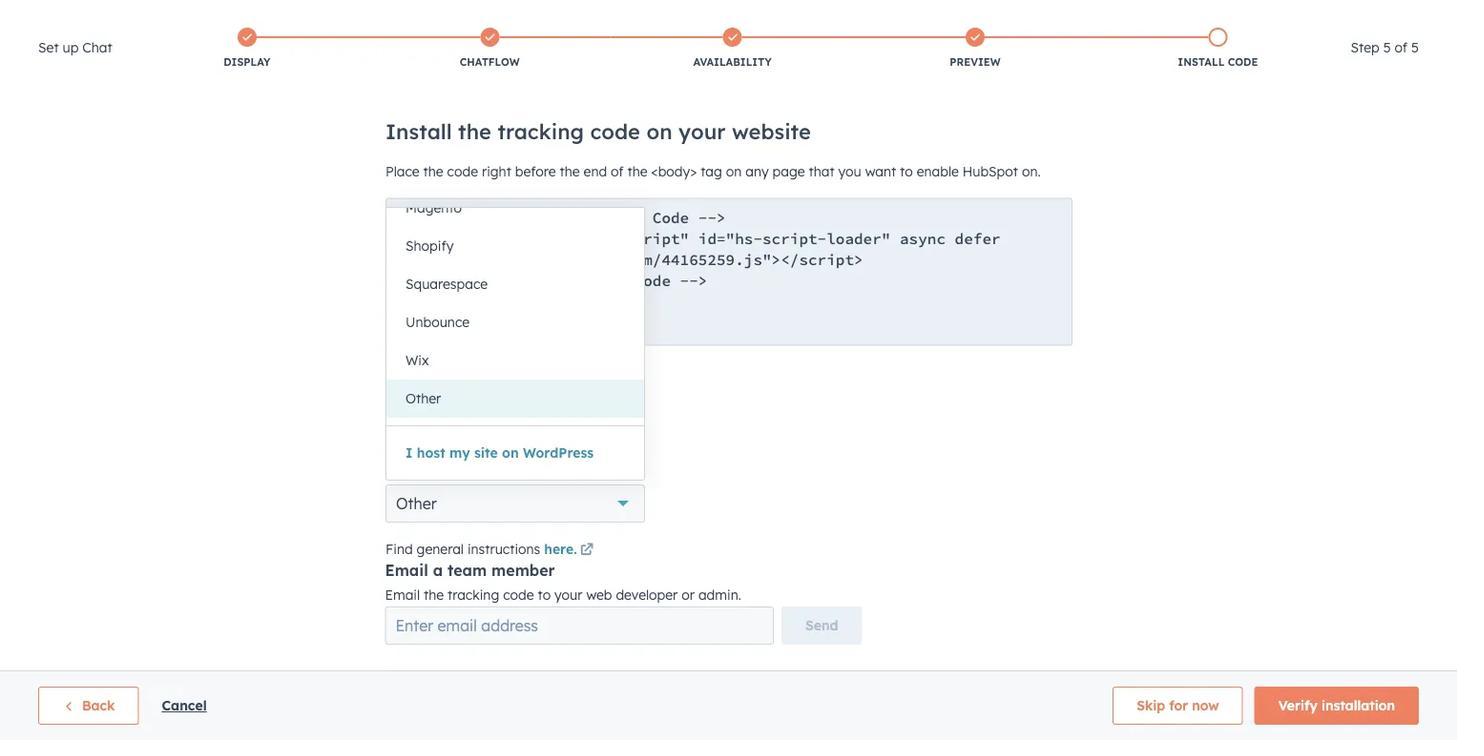 Task type: locate. For each thing, give the bounding box(es) containing it.
preview
[[950, 55, 1001, 69]]

availability
[[694, 55, 772, 69]]

5 left the of at right
[[1384, 39, 1392, 56]]

5
[[1384, 39, 1392, 56], [1412, 39, 1420, 56]]

installation
[[1322, 698, 1396, 715]]

code inside list item
[[1228, 55, 1259, 69]]

email left a
[[385, 561, 428, 580]]

0 horizontal spatial 5
[[1384, 39, 1392, 56]]

1 horizontal spatial code
[[1228, 55, 1259, 69]]

verify installation button
[[1255, 687, 1420, 726]]

set up chat
[[38, 39, 112, 56]]

code inside email a team member email the tracking code to your web developer or admin.
[[503, 587, 534, 604]]

tracking
[[448, 587, 500, 604]]

developer
[[616, 587, 678, 604]]

now
[[1193, 698, 1220, 715]]

code right install
[[1228, 55, 1259, 69]]

1 horizontal spatial 5
[[1412, 39, 1420, 56]]

list containing display
[[126, 24, 1340, 74]]

marketplaces button
[[1195, 0, 1235, 31]]

1 5 from the left
[[1384, 39, 1392, 56]]

chat
[[82, 39, 112, 56]]

skip
[[1137, 698, 1166, 715]]

step 5 of 5
[[1351, 39, 1420, 56]]

set
[[38, 39, 59, 56]]

0 vertical spatial code
[[1228, 55, 1259, 69]]

display
[[224, 55, 271, 69]]

cancel
[[162, 698, 207, 715]]

0 horizontal spatial code
[[503, 587, 534, 604]]

admin.
[[699, 587, 742, 604]]

a
[[433, 561, 443, 580]]

list
[[126, 24, 1340, 74]]

send
[[806, 618, 839, 634]]

email left the
[[385, 587, 420, 604]]

or
[[682, 587, 695, 604]]

display completed list item
[[126, 24, 369, 74]]

email
[[385, 561, 428, 580], [385, 587, 420, 604]]

1 vertical spatial code
[[503, 587, 534, 604]]

of
[[1395, 39, 1408, 56]]

availability completed list item
[[611, 24, 854, 74]]

marketplaces image
[[1207, 9, 1224, 26]]

1 email from the top
[[385, 561, 428, 580]]

chatflow completed list item
[[369, 24, 611, 74]]

send button
[[782, 607, 863, 645]]

code
[[1228, 55, 1259, 69], [503, 587, 534, 604]]

verify
[[1279, 698, 1318, 715]]

code down 'member'
[[503, 587, 534, 604]]

install code
[[1178, 55, 1259, 69]]

up
[[63, 39, 79, 56]]

member
[[492, 561, 555, 580]]

0 vertical spatial email
[[385, 561, 428, 580]]

1 vertical spatial email
[[385, 587, 420, 604]]

5 right the of at right
[[1412, 39, 1420, 56]]



Task type: vqa. For each thing, say whether or not it's contained in the screenshot.
the "code"
yes



Task type: describe. For each thing, give the bounding box(es) containing it.
skip for now button
[[1113, 687, 1244, 726]]

email a team member email the tracking code to your web developer or admin.
[[385, 561, 742, 604]]

install code list item
[[1097, 24, 1340, 74]]

cancel button
[[162, 695, 207, 718]]

back button
[[38, 687, 139, 726]]

for
[[1170, 698, 1189, 715]]

Search HubSpot search field
[[1190, 40, 1423, 73]]

2 email from the top
[[385, 587, 420, 604]]

step
[[1351, 39, 1380, 56]]

set up chat heading
[[38, 36, 112, 59]]

preview completed list item
[[854, 24, 1097, 74]]

your
[[555, 587, 583, 604]]

chatflow
[[460, 55, 520, 69]]

web
[[587, 587, 612, 604]]

to
[[538, 587, 551, 604]]

verify installation
[[1279, 698, 1396, 715]]

search button
[[1408, 40, 1441, 73]]

2 5 from the left
[[1412, 39, 1420, 56]]

skip for now
[[1137, 698, 1220, 715]]

install
[[1178, 55, 1225, 69]]

team
[[448, 561, 487, 580]]

Enter email address text field
[[385, 607, 774, 645]]

search image
[[1418, 50, 1431, 63]]

back
[[82, 698, 115, 715]]

the
[[424, 587, 444, 604]]



